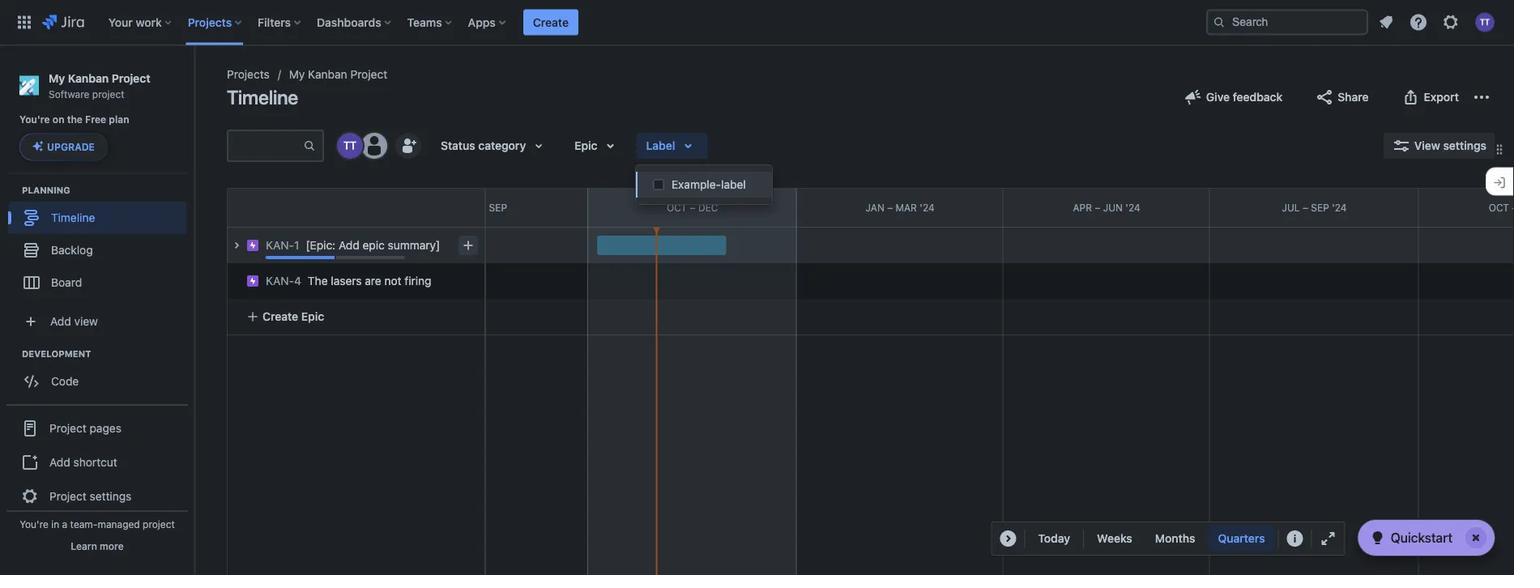 Task type: vqa. For each thing, say whether or not it's contained in the screenshot.
middle Just
no



Task type: locate. For each thing, give the bounding box(es) containing it.
timeline inside timeline link
[[51, 211, 95, 224]]

label
[[721, 178, 746, 191]]

0 horizontal spatial timeline
[[51, 211, 95, 224]]

column header inside timeline grid
[[173, 189, 379, 227]]

epic image left 'kan-4' link
[[246, 275, 259, 288]]

jul for jul – sep
[[460, 202, 478, 213]]

epic image left kan-1 link
[[246, 239, 259, 252]]

jira image
[[42, 13, 84, 32], [42, 13, 84, 32]]

epic down the
[[301, 310, 324, 323]]

0 horizontal spatial settings
[[90, 489, 132, 503]]

1 horizontal spatial create
[[533, 15, 569, 29]]

3 – from the left
[[888, 202, 893, 213]]

code link
[[8, 365, 186, 397]]

add view button
[[10, 305, 185, 337]]

sep for jul – sep
[[489, 202, 507, 213]]

1 horizontal spatial kanban
[[308, 68, 347, 81]]

row group containing kan-1
[[219, 228, 485, 335]]

oct for oct – dec
[[667, 202, 687, 213]]

view
[[74, 314, 98, 328]]

add for add view
[[50, 314, 71, 328]]

my kanban project link
[[289, 65, 388, 84]]

you're in a team-managed project
[[20, 519, 175, 530]]

1 horizontal spatial jul
[[1283, 202, 1301, 213]]

learn more button
[[71, 540, 124, 553]]

0 vertical spatial timeline
[[227, 86, 298, 109]]

2 – from the left
[[690, 202, 696, 213]]

add
[[339, 239, 360, 252], [50, 314, 71, 328], [49, 455, 70, 469]]

settings right view
[[1444, 139, 1487, 152]]

1 vertical spatial settings
[[90, 489, 132, 503]]

2 sep from the left
[[1312, 202, 1330, 213]]

1 horizontal spatial timeline
[[227, 86, 298, 109]]

settings up managed
[[90, 489, 132, 503]]

today button
[[1029, 526, 1080, 552]]

0 horizontal spatial my
[[49, 71, 65, 85]]

timeline up backlog
[[51, 211, 95, 224]]

Search timeline text field
[[229, 131, 303, 160]]

settings inside group
[[90, 489, 132, 503]]

projects right sidebar navigation icon in the left of the page
[[227, 68, 270, 81]]

kan-
[[266, 239, 294, 252], [266, 274, 294, 288]]

1 vertical spatial epic
[[301, 310, 324, 323]]

row up kan-4 the lasers are not firing
[[227, 228, 485, 263]]

5 – from the left
[[1303, 202, 1309, 213]]

1 horizontal spatial '24
[[1126, 202, 1141, 213]]

jan
[[866, 202, 885, 213]]

development
[[22, 348, 91, 359]]

filters button
[[253, 9, 307, 35]]

1 sep from the left
[[489, 202, 507, 213]]

in
[[51, 519, 59, 530]]

view settings image
[[1392, 136, 1412, 156]]

export
[[1424, 90, 1460, 104]]

0 vertical spatial projects
[[188, 15, 232, 29]]

add inside button
[[49, 455, 70, 469]]

1 kan- from the top
[[266, 239, 294, 252]]

kanban up the software
[[68, 71, 109, 85]]

0 horizontal spatial project
[[92, 88, 125, 100]]

Search field
[[1207, 9, 1369, 35]]

0 vertical spatial kan-
[[266, 239, 294, 252]]

my inside my kanban project software project
[[49, 71, 65, 85]]

banner
[[0, 0, 1515, 45]]

create inside button
[[263, 310, 298, 323]]

software
[[49, 88, 90, 100]]

kan- up 'kan-4' link
[[266, 239, 294, 252]]

– for jan – mar '24
[[888, 202, 893, 213]]

1 epic image from the top
[[246, 239, 259, 252]]

row containing kan-1
[[227, 228, 485, 263]]

add left epic
[[339, 239, 360, 252]]

2 horizontal spatial '24
[[1333, 202, 1347, 213]]

row
[[228, 189, 485, 228], [227, 228, 485, 263], [219, 259, 485, 299]]

view
[[1415, 139, 1441, 152]]

settings
[[1444, 139, 1487, 152], [90, 489, 132, 503]]

add left shortcut
[[49, 455, 70, 469]]

1 horizontal spatial project
[[143, 519, 175, 530]]

cell
[[227, 228, 485, 263]]

my right projects link
[[289, 68, 305, 81]]

1 vertical spatial kan-
[[266, 274, 294, 288]]

projects inside dropdown button
[[188, 15, 232, 29]]

settings image
[[1442, 13, 1461, 32]]

2 jul from the left
[[1283, 202, 1301, 213]]

1 horizontal spatial my
[[289, 68, 305, 81]]

1 vertical spatial epic image
[[246, 275, 259, 288]]

kan- down kan-1 link
[[266, 274, 294, 288]]

2 kan- from the top
[[266, 274, 294, 288]]

status category
[[441, 139, 526, 152]]

firing
[[405, 274, 432, 288]]

create right the apps 'popup button'
[[533, 15, 569, 29]]

0 horizontal spatial kanban
[[68, 71, 109, 85]]

'24 for jan – mar '24
[[920, 202, 935, 213]]

0 vertical spatial epic image
[[246, 239, 259, 252]]

1 vertical spatial create
[[263, 310, 298, 323]]

0 vertical spatial add
[[339, 239, 360, 252]]

add shortcut
[[49, 455, 117, 469]]

0 horizontal spatial epic
[[301, 310, 324, 323]]

you're
[[19, 114, 50, 125], [20, 519, 49, 530]]

sep
[[489, 202, 507, 213], [1312, 202, 1330, 213]]

2 epic image from the top
[[246, 275, 259, 288]]

quickstart
[[1391, 530, 1453, 546]]

sidebar navigation image
[[177, 65, 212, 97]]

export button
[[1392, 84, 1469, 110]]

kanban for my kanban project software project
[[68, 71, 109, 85]]

1 horizontal spatial epic
[[575, 139, 598, 152]]

planning image
[[2, 180, 22, 200]]

settings inside popup button
[[1444, 139, 1487, 152]]

[epic:
[[306, 239, 336, 252]]

0 horizontal spatial oct
[[667, 202, 687, 213]]

2 '24 from the left
[[1126, 202, 1141, 213]]

pages
[[90, 421, 122, 435]]

kan- inside 'cell'
[[266, 239, 294, 252]]

group
[[6, 404, 188, 519]]

0 horizontal spatial jul
[[460, 202, 478, 213]]

1 oct from the left
[[667, 202, 687, 213]]

'24
[[920, 202, 935, 213], [1126, 202, 1141, 213], [1333, 202, 1347, 213]]

1 jul from the left
[[460, 202, 478, 213]]

cell containing kan-1
[[227, 228, 485, 263]]

2 you're from the top
[[20, 519, 49, 530]]

0 horizontal spatial '24
[[920, 202, 935, 213]]

1 horizontal spatial oct
[[1489, 202, 1510, 213]]

0 vertical spatial you're
[[19, 114, 50, 125]]

the
[[308, 274, 328, 288]]

project up the add shortcut
[[49, 421, 87, 435]]

1 – from the left
[[481, 202, 487, 213]]

1 vertical spatial projects
[[227, 68, 270, 81]]

project settings link
[[6, 478, 188, 514]]

the
[[67, 114, 83, 125]]

label button
[[637, 133, 708, 159]]

my up the software
[[49, 71, 65, 85]]

– for oct –
[[1513, 202, 1515, 213]]

projects for projects link
[[227, 68, 270, 81]]

upgrade
[[47, 141, 95, 153]]

epic
[[575, 139, 598, 152], [301, 310, 324, 323]]

1 horizontal spatial settings
[[1444, 139, 1487, 152]]

0 horizontal spatial create
[[263, 310, 298, 323]]

0 horizontal spatial sep
[[489, 202, 507, 213]]

3 '24 from the left
[[1333, 202, 1347, 213]]

0 vertical spatial project
[[92, 88, 125, 100]]

dashboards button
[[312, 9, 398, 35]]

banner containing your work
[[0, 0, 1515, 45]]

project up plan
[[112, 71, 150, 85]]

planning group
[[8, 183, 194, 303]]

add people image
[[399, 136, 418, 156]]

timeline grid
[[173, 188, 1515, 575]]

more
[[100, 541, 124, 552]]

label
[[646, 139, 676, 152]]

4 – from the left
[[1095, 202, 1101, 213]]

row down "kan-1 [epic: add epic summary]"
[[219, 259, 485, 299]]

give feedback button
[[1174, 84, 1293, 110]]

create
[[533, 15, 569, 29], [263, 310, 298, 323]]

kan-1 link
[[266, 237, 299, 254]]

learn
[[71, 541, 97, 552]]

your work button
[[104, 9, 178, 35]]

column header
[[173, 189, 379, 227]]

my
[[289, 68, 305, 81], [49, 71, 65, 85]]

your
[[108, 15, 133, 29]]

project inside my kanban project software project
[[92, 88, 125, 100]]

create inside 'button'
[[533, 15, 569, 29]]

timeline down projects link
[[227, 86, 298, 109]]

0 vertical spatial epic
[[575, 139, 598, 152]]

2 oct from the left
[[1489, 202, 1510, 213]]

add for add shortcut
[[49, 455, 70, 469]]

epic left label
[[575, 139, 598, 152]]

my for my kanban project software project
[[49, 71, 65, 85]]

projects link
[[227, 65, 270, 84]]

a
[[62, 519, 67, 530]]

are
[[365, 274, 382, 288]]

give
[[1207, 90, 1230, 104]]

you're for you're on the free plan
[[19, 114, 50, 125]]

1 vertical spatial timeline
[[51, 211, 95, 224]]

project up plan
[[92, 88, 125, 100]]

4
[[294, 274, 301, 288]]

0 vertical spatial settings
[[1444, 139, 1487, 152]]

projects up sidebar navigation icon in the left of the page
[[188, 15, 232, 29]]

row group
[[227, 188, 485, 228], [219, 228, 485, 335]]

project right managed
[[143, 519, 175, 530]]

category
[[479, 139, 526, 152]]

quickstart button
[[1359, 520, 1495, 556]]

1 vertical spatial you're
[[20, 519, 49, 530]]

add shortcut button
[[6, 446, 188, 478]]

6 – from the left
[[1513, 202, 1515, 213]]

1 you're from the top
[[19, 114, 50, 125]]

project inside my kanban project software project
[[112, 71, 150, 85]]

project
[[351, 68, 388, 81], [112, 71, 150, 85], [49, 421, 87, 435], [49, 489, 87, 503]]

sep for jul – sep '24
[[1312, 202, 1330, 213]]

1 '24 from the left
[[920, 202, 935, 213]]

epic image
[[246, 239, 259, 252], [246, 275, 259, 288]]

add inside dropdown button
[[50, 314, 71, 328]]

2 vertical spatial add
[[49, 455, 70, 469]]

you're left on
[[19, 114, 50, 125]]

oct for oct –
[[1489, 202, 1510, 213]]

kanban down dashboards
[[308, 68, 347, 81]]

create down 'kan-4' link
[[263, 310, 298, 323]]

managed
[[98, 519, 140, 530]]

row containing kan-4
[[219, 259, 485, 299]]

help image
[[1409, 13, 1429, 32]]

you're left in on the bottom left of page
[[20, 519, 49, 530]]

1 horizontal spatial sep
[[1312, 202, 1330, 213]]

apps
[[468, 15, 496, 29]]

apr
[[1073, 202, 1093, 213]]

1 vertical spatial add
[[50, 314, 71, 328]]

0 vertical spatial create
[[533, 15, 569, 29]]

settings for view settings
[[1444, 139, 1487, 152]]

kanban inside my kanban project software project
[[68, 71, 109, 85]]

settings for project settings
[[90, 489, 132, 503]]

epic inside "popup button"
[[575, 139, 598, 152]]

add left view
[[50, 314, 71, 328]]



Task type: describe. For each thing, give the bounding box(es) containing it.
cell inside timeline grid
[[227, 228, 485, 263]]

enter full screen image
[[1319, 529, 1339, 549]]

kan-4 the lasers are not firing
[[266, 274, 432, 288]]

apr – jun '24
[[1073, 202, 1141, 213]]

epic
[[363, 239, 385, 252]]

row up "kan-1 [epic: add epic summary]"
[[228, 189, 485, 228]]

1 vertical spatial project
[[143, 519, 175, 530]]

mar
[[896, 202, 917, 213]]

free
[[85, 114, 106, 125]]

you're for you're in a team-managed project
[[20, 519, 49, 530]]

work
[[136, 15, 162, 29]]

teams button
[[403, 9, 458, 35]]

kan- for 4
[[266, 274, 294, 288]]

create for create epic
[[263, 310, 298, 323]]

kan-4 link
[[266, 273, 301, 289]]

dec
[[699, 202, 718, 213]]

create button
[[523, 9, 579, 35]]

lasers
[[331, 274, 362, 288]]

jul – sep
[[460, 202, 507, 213]]

months button
[[1146, 526, 1206, 552]]

jul – sep '24
[[1283, 202, 1347, 213]]

create epic
[[263, 310, 324, 323]]

add inside 'cell'
[[339, 239, 360, 252]]

appswitcher icon image
[[15, 13, 34, 32]]

backlog link
[[8, 234, 186, 266]]

'24 for jul – sep '24
[[1333, 202, 1347, 213]]

planning
[[22, 185, 70, 195]]

kanban for my kanban project
[[308, 68, 347, 81]]

export icon image
[[1402, 88, 1421, 107]]

jan – mar '24
[[866, 202, 935, 213]]

project pages
[[49, 421, 122, 435]]

give feedback
[[1207, 90, 1283, 104]]

apps button
[[463, 9, 512, 35]]

– for jul – sep '24
[[1303, 202, 1309, 213]]

jul for jul – sep '24
[[1283, 202, 1301, 213]]

– for oct – dec
[[690, 202, 696, 213]]

project pages link
[[6, 410, 188, 446]]

timeline link
[[8, 201, 186, 234]]

primary element
[[10, 0, 1207, 45]]

project settings
[[49, 489, 132, 503]]

share button
[[1306, 84, 1379, 110]]

status category button
[[431, 133, 559, 159]]

view settings
[[1415, 139, 1487, 152]]

epic image for kan-1 [epic: add epic summary]
[[246, 239, 259, 252]]

notifications image
[[1377, 13, 1396, 32]]

upgrade button
[[20, 134, 107, 160]]

weeks button
[[1088, 526, 1143, 552]]

group containing project pages
[[6, 404, 188, 519]]

share image
[[1316, 88, 1335, 107]]

project up a
[[49, 489, 87, 503]]

you're on the free plan
[[19, 114, 129, 125]]

kan-1 [epic: add epic summary]
[[266, 239, 440, 252]]

oct – dec
[[667, 202, 718, 213]]

check image
[[1369, 528, 1388, 548]]

quarters
[[1219, 532, 1266, 545]]

board
[[51, 276, 82, 289]]

unassigned image
[[361, 133, 387, 159]]

1
[[294, 239, 299, 252]]

create epic button
[[237, 302, 475, 331]]

plan
[[109, 114, 129, 125]]

board link
[[8, 266, 186, 299]]

my for my kanban project
[[289, 68, 305, 81]]

– for jul – sep
[[481, 202, 487, 213]]

your work
[[108, 15, 162, 29]]

project down dashboards popup button
[[351, 68, 388, 81]]

on
[[53, 114, 64, 125]]

feedback
[[1233, 90, 1283, 104]]

weeks
[[1097, 532, 1133, 545]]

search image
[[1213, 16, 1226, 29]]

dashboards
[[317, 15, 381, 29]]

quarters button
[[1209, 526, 1275, 552]]

development group
[[8, 347, 194, 402]]

terry turtle image
[[337, 133, 363, 159]]

– for apr – jun '24
[[1095, 202, 1101, 213]]

epic image for kan-4 the lasers are not firing
[[246, 275, 259, 288]]

epic button
[[565, 133, 630, 159]]

learn more
[[71, 541, 124, 552]]

'24 for apr – jun '24
[[1126, 202, 1141, 213]]

epic inside button
[[301, 310, 324, 323]]

projects for projects dropdown button
[[188, 15, 232, 29]]

create for create
[[533, 15, 569, 29]]

team-
[[70, 519, 98, 530]]

your profile and settings image
[[1476, 13, 1495, 32]]

shortcut
[[73, 455, 117, 469]]

dismiss quickstart image
[[1464, 525, 1490, 551]]

summary]
[[388, 239, 440, 252]]

development image
[[2, 344, 22, 363]]

jun
[[1104, 202, 1123, 213]]

kan- for 1
[[266, 239, 294, 252]]

example-label
[[672, 178, 746, 191]]

my kanban project software project
[[49, 71, 150, 100]]

code
[[51, 374, 79, 388]]

status
[[441, 139, 476, 152]]

filters
[[258, 15, 291, 29]]

today
[[1039, 532, 1071, 545]]

projects button
[[183, 9, 248, 35]]

show child issues image
[[227, 236, 246, 255]]

oct –
[[1489, 202, 1515, 213]]

view settings button
[[1384, 133, 1495, 159]]

my kanban project
[[289, 68, 388, 81]]

add view
[[50, 314, 98, 328]]

share
[[1338, 90, 1369, 104]]

legend image
[[1286, 529, 1305, 549]]

backlog
[[51, 243, 93, 256]]

months
[[1156, 532, 1196, 545]]

teams
[[407, 15, 442, 29]]



